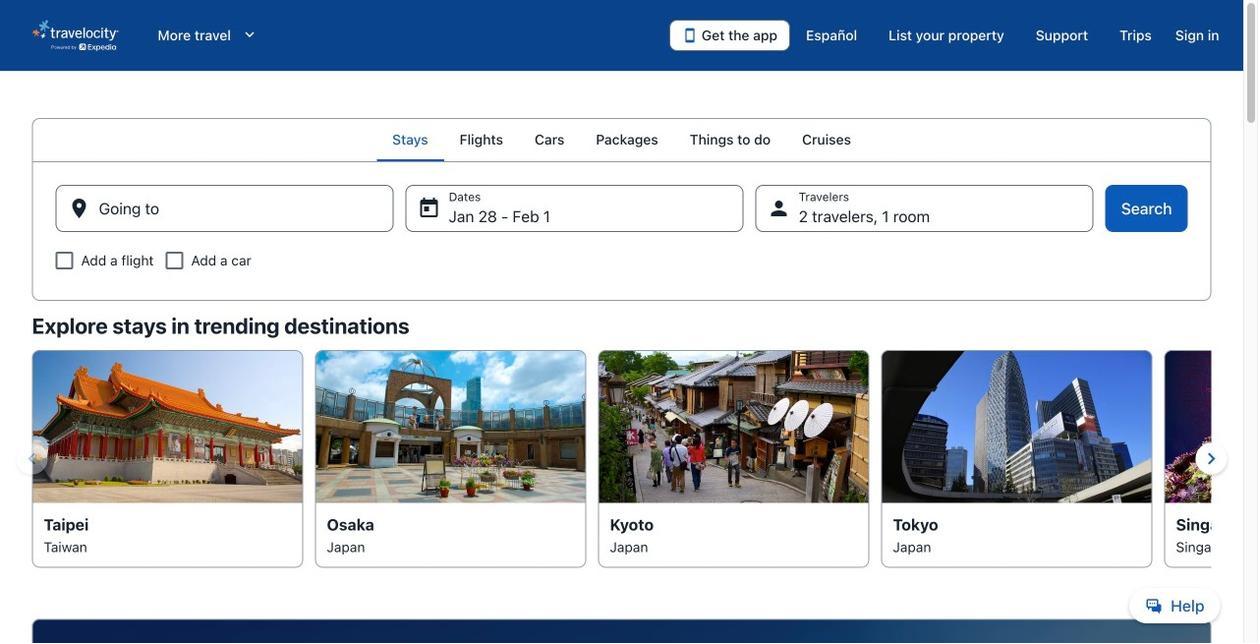 Task type: locate. For each thing, give the bounding box(es) containing it.
show previous card image
[[20, 447, 44, 471]]

shinjuku which includes a city image
[[882, 350, 1153, 503]]

tab list
[[32, 118, 1212, 161]]

main content
[[0, 118, 1259, 643]]

show next card image
[[1200, 447, 1224, 471]]



Task type: vqa. For each thing, say whether or not it's contained in the screenshot.
Featured travel region
no



Task type: describe. For each thing, give the bounding box(es) containing it.
download the app button image
[[682, 28, 698, 43]]

singapore gardens by the bay which includes modern architecture, a park and night scenes image
[[1165, 350, 1259, 503]]

taipei which includes heritage architecture, theater scenes and a temple or place of worship image
[[32, 350, 303, 503]]

travelocity logo image
[[32, 20, 119, 51]]

kyōto which includes street scenes and a small town or village as well as a small group of people image
[[598, 350, 870, 503]]

osaka featuring a square or plaza, zoo animals and a city image
[[315, 350, 587, 503]]



